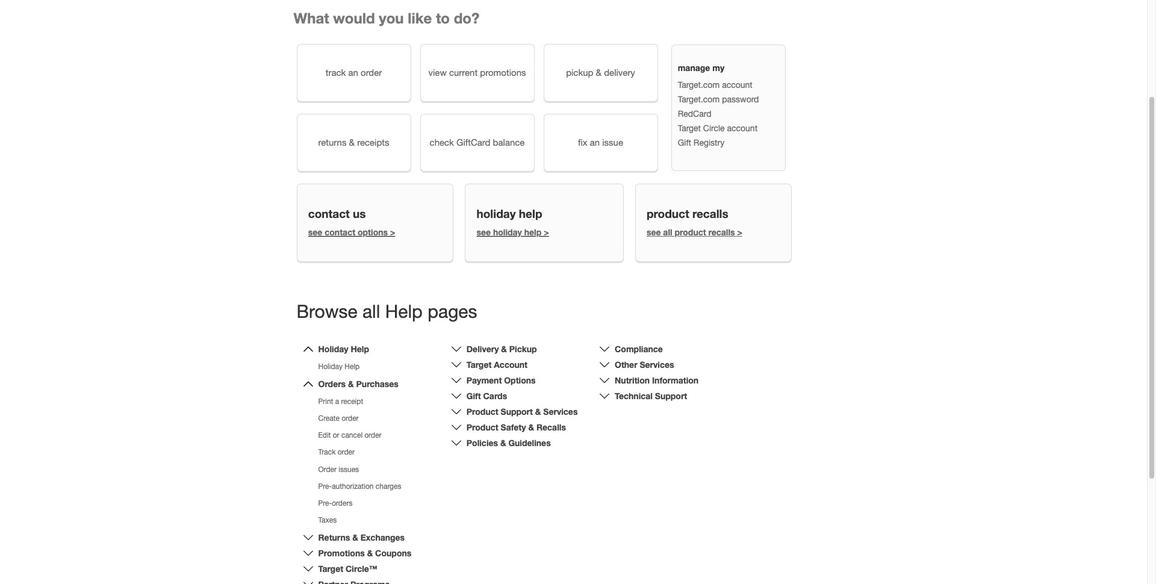 Task type: locate. For each thing, give the bounding box(es) containing it.
holiday for second holiday help link from the bottom
[[318, 344, 349, 354]]

0 vertical spatial product
[[467, 407, 499, 417]]

target circle™ link
[[318, 564, 378, 574]]

contact us
[[308, 206, 366, 220]]

& up account
[[502, 344, 507, 354]]

create order
[[318, 415, 359, 423]]

contact down contact us
[[325, 227, 356, 237]]

1 holiday help link from the top
[[318, 344, 369, 354]]

0 vertical spatial target
[[678, 123, 701, 133]]

0 vertical spatial holiday help
[[318, 344, 369, 354]]

& up circle™
[[367, 548, 373, 559]]

1 vertical spatial contact
[[325, 227, 356, 237]]

pre-authorization charges link
[[318, 482, 402, 491]]

help down holiday help
[[525, 227, 542, 237]]

account
[[723, 80, 753, 90], [728, 123, 758, 133]]

an
[[349, 68, 358, 78], [590, 138, 600, 148]]

issues
[[339, 466, 359, 474]]

0 vertical spatial product
[[647, 206, 690, 220]]

1 holiday from the top
[[318, 344, 349, 354]]

0 horizontal spatial all
[[363, 301, 380, 322]]

authorization
[[332, 482, 374, 491]]

balance
[[493, 138, 525, 148]]

holiday down holiday help
[[493, 227, 522, 237]]

support for product
[[501, 407, 533, 417]]

product recalls
[[647, 206, 729, 220]]

2 holiday help from the top
[[318, 363, 360, 371]]

& right pickup at the top of page
[[596, 68, 602, 78]]

1 horizontal spatial services
[[640, 360, 675, 370]]

1 vertical spatial help
[[351, 344, 369, 354]]

issue
[[603, 138, 624, 148]]

target.com
[[678, 80, 720, 90], [678, 94, 720, 104]]

1 vertical spatial target.com
[[678, 94, 720, 104]]

target down redcard
[[678, 123, 701, 133]]

& for purchases
[[348, 379, 354, 389]]

1 vertical spatial holiday
[[493, 227, 522, 237]]

help
[[519, 206, 543, 220], [525, 227, 542, 237]]

order
[[361, 68, 382, 78], [342, 415, 359, 423], [365, 432, 382, 440], [338, 449, 355, 457]]

account right circle
[[728, 123, 758, 133]]

0 vertical spatial help
[[519, 206, 543, 220]]

see all product recalls >
[[647, 227, 743, 237]]

to
[[436, 10, 450, 27]]

1 horizontal spatial an
[[590, 138, 600, 148]]

2 vertical spatial help
[[345, 363, 360, 371]]

2 holiday from the top
[[318, 363, 343, 371]]

account
[[494, 360, 528, 370]]

pre- up taxes link
[[318, 499, 332, 508]]

technical support
[[615, 391, 688, 401]]

see holiday help >
[[477, 227, 549, 237]]

1 vertical spatial holiday help link
[[318, 363, 360, 371]]

2 horizontal spatial target
[[678, 123, 701, 133]]

0 vertical spatial target.com
[[678, 80, 720, 90]]

check giftcard balance
[[430, 138, 525, 148]]

an for track
[[349, 68, 358, 78]]

1 vertical spatial pre-
[[318, 499, 332, 508]]

recalls down product recalls
[[709, 227, 735, 237]]

services up recalls
[[544, 407, 578, 417]]

nutrition
[[615, 375, 650, 386]]

holiday help
[[318, 344, 369, 354], [318, 363, 360, 371]]

fix
[[578, 138, 588, 148]]

fix an issue link
[[544, 114, 658, 172]]

0 vertical spatial pre-
[[318, 482, 332, 491]]

1 horizontal spatial see
[[477, 227, 491, 237]]

giftcard
[[457, 138, 491, 148]]

see holiday help > link
[[477, 227, 549, 237]]

0 vertical spatial holiday
[[318, 344, 349, 354]]

1 vertical spatial all
[[363, 301, 380, 322]]

0 horizontal spatial gift
[[467, 391, 481, 401]]

product support & services
[[467, 407, 578, 417]]

0 vertical spatial holiday help link
[[318, 344, 369, 354]]

2 horizontal spatial >
[[738, 227, 743, 237]]

1 vertical spatial services
[[544, 407, 578, 417]]

1 vertical spatial an
[[590, 138, 600, 148]]

&
[[596, 68, 602, 78], [349, 138, 355, 148], [502, 344, 507, 354], [348, 379, 354, 389], [536, 407, 541, 417], [529, 422, 534, 433], [501, 438, 506, 448], [353, 533, 358, 543], [367, 548, 373, 559]]

all down product recalls
[[664, 227, 673, 237]]

pre- down order
[[318, 482, 332, 491]]

see down contact us
[[308, 227, 323, 237]]

pickup & delivery
[[566, 68, 636, 78]]

& down safety
[[501, 438, 506, 448]]

>
[[390, 227, 395, 237], [544, 227, 549, 237], [738, 227, 743, 237]]

2 horizontal spatial see
[[647, 227, 661, 237]]

0 vertical spatial all
[[664, 227, 673, 237]]

all
[[664, 227, 673, 237], [363, 301, 380, 322]]

2 vertical spatial target
[[318, 564, 344, 574]]

edit
[[318, 432, 331, 440]]

product up see all product recalls > link
[[647, 206, 690, 220]]

0 vertical spatial gift
[[678, 138, 692, 147]]

see for holiday help
[[477, 227, 491, 237]]

contact up see contact options >
[[308, 206, 350, 220]]

pre-orders link
[[318, 499, 353, 508]]

& up receipt
[[348, 379, 354, 389]]

1 horizontal spatial support
[[655, 391, 688, 401]]

nutrition information link
[[615, 375, 699, 386]]

1 > from the left
[[390, 227, 395, 237]]

recalls
[[537, 422, 566, 433]]

browse all help pages
[[297, 301, 478, 322]]

account up password
[[723, 80, 753, 90]]

1 vertical spatial holiday help
[[318, 363, 360, 371]]

order issues
[[318, 466, 359, 474]]

all right browse
[[363, 301, 380, 322]]

2 pre- from the top
[[318, 499, 332, 508]]

1 vertical spatial product
[[467, 422, 499, 433]]

coupons
[[375, 548, 412, 559]]

charges
[[376, 482, 402, 491]]

compliance link
[[615, 344, 663, 354]]

0 vertical spatial an
[[349, 68, 358, 78]]

& up the promotions & coupons "link"
[[353, 533, 358, 543]]

an right fix
[[590, 138, 600, 148]]

1 horizontal spatial gift
[[678, 138, 692, 147]]

product up policies on the bottom left of page
[[467, 422, 499, 433]]

recalls
[[693, 206, 729, 220], [709, 227, 735, 237]]

1 vertical spatial target
[[467, 360, 492, 370]]

gift left registry
[[678, 138, 692, 147]]

1 vertical spatial support
[[501, 407, 533, 417]]

1 pre- from the top
[[318, 482, 332, 491]]

services up nutrition information link
[[640, 360, 675, 370]]

cards
[[484, 391, 507, 401]]

an for fix
[[590, 138, 600, 148]]

& inside 'link'
[[596, 68, 602, 78]]

gift down payment
[[467, 391, 481, 401]]

0 horizontal spatial see
[[308, 227, 323, 237]]

safety
[[501, 422, 526, 433]]

product down 'gift cards'
[[467, 407, 499, 417]]

gift registry link
[[678, 138, 725, 147]]

& up recalls
[[536, 407, 541, 417]]

> for help
[[544, 227, 549, 237]]

target down promotions
[[318, 564, 344, 574]]

1 vertical spatial holiday
[[318, 363, 343, 371]]

holiday
[[477, 206, 516, 220], [493, 227, 522, 237]]

pages
[[428, 301, 478, 322]]

view current promotions link
[[420, 44, 535, 102]]

orders & purchases
[[318, 379, 399, 389]]

1 horizontal spatial target
[[467, 360, 492, 370]]

1 horizontal spatial all
[[664, 227, 673, 237]]

& for coupons
[[367, 548, 373, 559]]

1 see from the left
[[308, 227, 323, 237]]

1 vertical spatial recalls
[[709, 227, 735, 237]]

receipts
[[357, 138, 390, 148]]

support for technical
[[655, 391, 688, 401]]

pre- for authorization
[[318, 482, 332, 491]]

holiday
[[318, 344, 349, 354], [318, 363, 343, 371]]

payment
[[467, 375, 502, 386]]

target down "delivery"
[[467, 360, 492, 370]]

2 target.com from the top
[[678, 94, 720, 104]]

0 horizontal spatial target
[[318, 564, 344, 574]]

returns
[[318, 533, 350, 543]]

promotions
[[480, 68, 526, 78]]

target.com down the manage my
[[678, 80, 720, 90]]

receipt
[[341, 398, 363, 406]]

order right cancel
[[365, 432, 382, 440]]

help for 1st holiday help link from the bottom
[[345, 363, 360, 371]]

order right track
[[361, 68, 382, 78]]

0 vertical spatial holiday
[[477, 206, 516, 220]]

an right track
[[349, 68, 358, 78]]

0 vertical spatial services
[[640, 360, 675, 370]]

product for product support & services
[[467, 407, 499, 417]]

create order link
[[318, 415, 359, 423]]

see down product recalls
[[647, 227, 661, 237]]

2 product from the top
[[467, 422, 499, 433]]

print
[[318, 398, 333, 406]]

1 holiday help from the top
[[318, 344, 369, 354]]

& right "returns"
[[349, 138, 355, 148]]

0 horizontal spatial >
[[390, 227, 395, 237]]

an inside 'link'
[[590, 138, 600, 148]]

would
[[333, 10, 375, 27]]

2 see from the left
[[477, 227, 491, 237]]

other services
[[615, 360, 675, 370]]

1 horizontal spatial >
[[544, 227, 549, 237]]

target.com up redcard
[[678, 94, 720, 104]]

help up see holiday help > link
[[519, 206, 543, 220]]

see for contact us
[[308, 227, 323, 237]]

contact
[[308, 206, 350, 220], [325, 227, 356, 237]]

product down product recalls
[[675, 227, 707, 237]]

holiday help link
[[318, 344, 369, 354], [318, 363, 360, 371]]

0 horizontal spatial support
[[501, 407, 533, 417]]

> for us
[[390, 227, 395, 237]]

2 > from the left
[[544, 227, 549, 237]]

0 horizontal spatial an
[[349, 68, 358, 78]]

3 > from the left
[[738, 227, 743, 237]]

pre-authorization charges
[[318, 482, 402, 491]]

pre- for orders
[[318, 499, 332, 508]]

1 product from the top
[[467, 407, 499, 417]]

recalls up see all product recalls > link
[[693, 206, 729, 220]]

help
[[385, 301, 423, 322], [351, 344, 369, 354], [345, 363, 360, 371]]

do?
[[454, 10, 480, 27]]

holiday up see holiday help > link
[[477, 206, 516, 220]]

see contact options > link
[[308, 227, 395, 237]]

support down information
[[655, 391, 688, 401]]

options
[[504, 375, 536, 386]]

see down holiday help
[[477, 227, 491, 237]]

support up product safety & recalls link
[[501, 407, 533, 417]]

product for product safety & recalls
[[467, 422, 499, 433]]

& for guidelines
[[501, 438, 506, 448]]

1 vertical spatial gift
[[467, 391, 481, 401]]

0 vertical spatial support
[[655, 391, 688, 401]]

holiday help for second holiday help link from the bottom
[[318, 344, 369, 354]]

exchanges
[[361, 533, 405, 543]]



Task type: vqa. For each thing, say whether or not it's contained in the screenshot.
11/21/2019
no



Task type: describe. For each thing, give the bounding box(es) containing it.
manage
[[678, 63, 711, 73]]

promotions & coupons
[[318, 548, 412, 559]]

returns & exchanges
[[318, 533, 405, 543]]

delivery
[[467, 344, 499, 354]]

& for exchanges
[[353, 533, 358, 543]]

cancel
[[342, 432, 363, 440]]

holiday help for 1st holiday help link from the bottom
[[318, 363, 360, 371]]

order up edit or cancel order
[[342, 415, 359, 423]]

0 vertical spatial help
[[385, 301, 423, 322]]

0 vertical spatial recalls
[[693, 206, 729, 220]]

pickup
[[566, 68, 594, 78]]

orders
[[318, 379, 346, 389]]

guidelines
[[509, 438, 551, 448]]

& for receipts
[[349, 138, 355, 148]]

product support & services link
[[467, 407, 578, 417]]

track
[[326, 68, 346, 78]]

target circle™
[[318, 564, 378, 574]]

technical
[[615, 391, 653, 401]]

returns
[[318, 138, 347, 148]]

target for circle™
[[318, 564, 344, 574]]

browse
[[297, 301, 358, 322]]

returns & exchanges link
[[318, 533, 405, 543]]

policies & guidelines link
[[467, 438, 551, 448]]

returns & receipts
[[318, 138, 390, 148]]

view current promotions
[[429, 68, 526, 78]]

track an order
[[326, 68, 382, 78]]

redcard
[[678, 109, 712, 119]]

3 see from the left
[[647, 227, 661, 237]]

gift cards link
[[467, 391, 507, 401]]

view
[[429, 68, 447, 78]]

& for delivery
[[596, 68, 602, 78]]

1 target.com from the top
[[678, 80, 720, 90]]

holiday help
[[477, 206, 543, 220]]

target for account
[[467, 360, 492, 370]]

policies
[[467, 438, 498, 448]]

1 vertical spatial product
[[675, 227, 707, 237]]

target.com password link
[[678, 94, 759, 104]]

my
[[713, 63, 725, 73]]

what
[[294, 10, 329, 27]]

orders
[[332, 499, 353, 508]]

other services link
[[615, 360, 675, 370]]

check
[[430, 138, 454, 148]]

0 vertical spatial contact
[[308, 206, 350, 220]]

delivery & pickup link
[[467, 344, 537, 354]]

purchases
[[356, 379, 399, 389]]

target inside "target.com account target.com password redcard target circle account gift registry"
[[678, 123, 701, 133]]

policies & guidelines
[[467, 438, 551, 448]]

delivery & pickup
[[467, 344, 537, 354]]

0 vertical spatial account
[[723, 80, 753, 90]]

track order
[[318, 449, 355, 457]]

& for pickup
[[502, 344, 507, 354]]

current
[[449, 68, 478, 78]]

pre-orders
[[318, 499, 353, 508]]

delivery
[[604, 68, 636, 78]]

password
[[723, 94, 759, 104]]

you
[[379, 10, 404, 27]]

nutrition information
[[615, 375, 699, 386]]

gift cards
[[467, 391, 507, 401]]

create
[[318, 415, 340, 423]]

see all product recalls > link
[[647, 227, 743, 237]]

all for browse
[[363, 301, 380, 322]]

target circle account link
[[678, 123, 758, 133]]

redcard link
[[678, 109, 712, 119]]

order up issues
[[338, 449, 355, 457]]

order
[[318, 466, 337, 474]]

track an order link
[[297, 44, 411, 102]]

technical support link
[[615, 391, 688, 401]]

product safety & recalls
[[467, 422, 566, 433]]

help for second holiday help link from the bottom
[[351, 344, 369, 354]]

1 vertical spatial account
[[728, 123, 758, 133]]

target.com account link
[[678, 80, 753, 90]]

gift inside "target.com account target.com password redcard target circle account gift registry"
[[678, 138, 692, 147]]

target account link
[[467, 360, 528, 370]]

returns & receipts link
[[297, 114, 411, 172]]

taxes
[[318, 516, 337, 525]]

target.com account target.com password redcard target circle account gift registry
[[678, 80, 759, 147]]

payment options link
[[467, 375, 536, 386]]

edit or cancel order
[[318, 432, 382, 440]]

product safety & recalls link
[[467, 422, 566, 433]]

check giftcard balance link
[[420, 114, 535, 172]]

track order link
[[318, 449, 355, 457]]

0 horizontal spatial services
[[544, 407, 578, 417]]

track
[[318, 449, 336, 457]]

holiday for 1st holiday help link from the bottom
[[318, 363, 343, 371]]

all for see
[[664, 227, 673, 237]]

order issues link
[[318, 466, 359, 474]]

2 holiday help link from the top
[[318, 363, 360, 371]]

fix an issue
[[578, 138, 624, 148]]

a
[[335, 398, 339, 406]]

taxes link
[[318, 516, 337, 525]]

compliance
[[615, 344, 663, 354]]

like
[[408, 10, 432, 27]]

& up guidelines
[[529, 422, 534, 433]]

registry
[[694, 138, 725, 147]]

pickup & delivery link
[[544, 44, 658, 102]]

information
[[653, 375, 699, 386]]

options
[[358, 227, 388, 237]]

1 vertical spatial help
[[525, 227, 542, 237]]

pickup
[[510, 344, 537, 354]]

print a receipt link
[[318, 398, 363, 406]]



